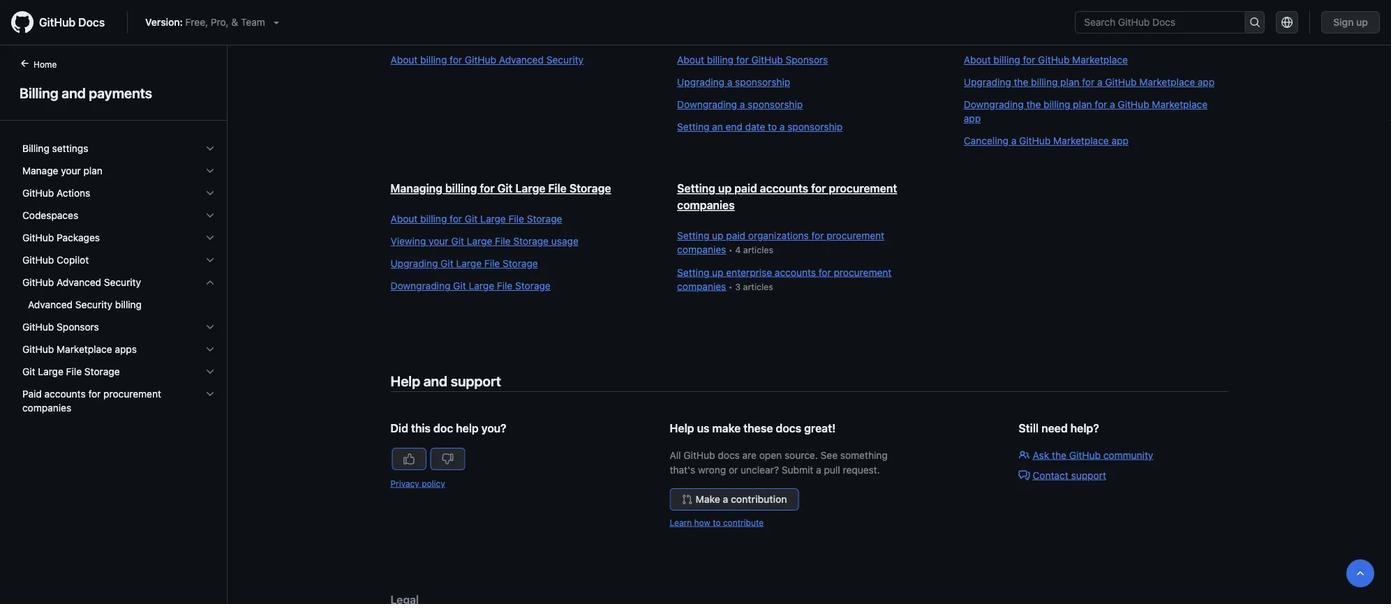 Task type: describe. For each thing, give the bounding box(es) containing it.
plan for upgrading
[[1060, 76, 1079, 88]]

github advanced security
[[22, 277, 141, 288]]

and for billing
[[62, 84, 86, 101]]

the for upgrading
[[1014, 76, 1028, 88]]

about billing for github advanced security
[[390, 54, 583, 66]]

setting up paid organizations for procurement companies
[[677, 230, 884, 255]]

plan inside dropdown button
[[83, 165, 103, 177]]

learn how to contribute link
[[670, 518, 764, 528]]

up for setting up paid organizations for procurement companies
[[712, 230, 723, 241]]

setting an end date to a sponsorship link
[[677, 120, 936, 134]]

github inside github marketplace apps "dropdown button"
[[22, 344, 54, 355]]

this
[[411, 422, 431, 435]]

git up upgrading git large file storage
[[451, 236, 464, 247]]

2 vertical spatial advanced
[[28, 299, 73, 311]]

github inside canceling a github marketplace app link
[[1019, 135, 1051, 147]]

3
[[735, 282, 741, 292]]

unclear?
[[741, 464, 779, 476]]

about billing for git large file storage
[[390, 213, 562, 225]]

help for help us make these docs great!
[[670, 422, 694, 435]]

git up about billing for git large file storage link
[[497, 182, 513, 195]]

make a contribution link
[[670, 489, 799, 511]]

billing for billing settings
[[22, 143, 49, 154]]

sc 9kayk9 0 image for github packages
[[204, 232, 216, 244]]

are
[[742, 449, 757, 461]]

sc 9kayk9 0 image for manage your plan
[[204, 165, 216, 177]]

companies for setting up paid accounts for procurement companies
[[677, 199, 735, 212]]

request.
[[843, 464, 880, 476]]

github inside about billing for github sponsors link
[[751, 54, 783, 66]]

upgrading the billing plan for a github marketplace app
[[964, 76, 1215, 88]]

canceling
[[964, 135, 1008, 147]]

0 vertical spatial docs
[[776, 422, 801, 435]]

about for about billing for github advanced security
[[677, 54, 704, 66]]

articles for enterprise
[[743, 282, 773, 292]]

git up downgrading git large file storage at the left top of page
[[441, 258, 453, 269]]

need
[[1041, 422, 1068, 435]]

billing for managing billing for github marketplace apps
[[1018, 23, 1050, 36]]

an
[[712, 121, 723, 133]]

source.
[[784, 449, 818, 461]]

pull
[[824, 464, 840, 476]]

github advanced security element
[[11, 272, 227, 316]]

sc 9kayk9 0 image for github marketplace apps
[[204, 344, 216, 355]]

sc 9kayk9 0 image for github actions
[[204, 188, 216, 199]]

github copilot button
[[17, 249, 221, 272]]

codespaces button
[[17, 204, 221, 227]]

doc
[[433, 422, 453, 435]]

and for help
[[423, 373, 447, 389]]

git down upgrading git large file storage
[[453, 280, 466, 292]]

learn how to contribute
[[670, 518, 764, 528]]

contact support
[[1033, 470, 1106, 481]]

github inside github sponsors dropdown button
[[22, 321, 54, 333]]

a inside all github docs are open source. see something that's wrong or unclear? submit a pull request.
[[816, 464, 821, 476]]

still need help?
[[1019, 422, 1099, 435]]

for inside setting up paid accounts for procurement companies
[[811, 182, 826, 195]]

github marketplace apps button
[[17, 339, 221, 361]]

github docs
[[39, 16, 105, 29]]

downgrading for about billing for github advanced security
[[677, 99, 737, 110]]

accounts for enterprise
[[775, 267, 816, 278]]

contact
[[1033, 470, 1068, 481]]

for inside the 'downgrading the billing plan for a github marketplace app'
[[1095, 99, 1107, 110]]

security inside dropdown button
[[104, 277, 141, 288]]

enterprise
[[726, 267, 772, 278]]

file up viewing your git large file storage usage link
[[508, 213, 524, 225]]

manage your plan button
[[17, 160, 221, 182]]

git up viewing your git large file storage usage
[[465, 213, 478, 225]]

usage
[[551, 236, 578, 247]]

downgrading for managing billing for github marketplace apps
[[964, 99, 1024, 110]]

file inside dropdown button
[[66, 366, 82, 378]]

all
[[670, 449, 681, 461]]

setting up paid accounts for procurement companies
[[677, 182, 897, 212]]

see
[[820, 449, 838, 461]]

setting for setting an end date to a sponsorship
[[677, 121, 709, 133]]

advanced security billing link
[[17, 294, 221, 316]]

marketplace inside the 'downgrading the billing plan for a github marketplace app'
[[1152, 99, 1207, 110]]

2 vertical spatial sponsorship
[[787, 121, 843, 133]]

billing settings button
[[17, 137, 221, 160]]

a inside the 'downgrading the billing plan for a github marketplace app'
[[1110, 99, 1115, 110]]

settings
[[52, 143, 88, 154]]

help for help and support
[[390, 373, 420, 389]]

github packages button
[[17, 227, 221, 249]]

wrong
[[698, 464, 726, 476]]

0 vertical spatial advanced
[[499, 54, 544, 66]]

organizations
[[748, 230, 809, 241]]

for inside "paid accounts for procurement companies"
[[88, 388, 101, 400]]

about billing for github sponsors
[[677, 54, 828, 66]]

setting for setting up paid organizations for procurement companies
[[677, 230, 709, 241]]

actions
[[57, 187, 90, 199]]

billing inside github advanced security element
[[115, 299, 142, 311]]

make
[[696, 494, 720, 505]]

did this doc help you? option group
[[390, 448, 583, 470]]

billing for about billing for github sponsors
[[707, 54, 734, 66]]

sign up link
[[1321, 11, 1380, 34]]

billing for managing billing for git large file storage
[[445, 182, 477, 195]]

• 3 articles
[[726, 282, 773, 292]]

up for sign up
[[1356, 16, 1368, 28]]

privacy policy
[[390, 479, 445, 489]]

large up about billing for git large file storage link
[[515, 182, 545, 195]]

did
[[390, 422, 408, 435]]

viewing your git large file storage usage
[[390, 236, 578, 247]]

us
[[697, 422, 709, 435]]

upgrading git large file storage
[[390, 258, 538, 269]]

a down the about billing for github marketplace link
[[1097, 76, 1102, 88]]

github inside about billing for github advanced security link
[[465, 54, 496, 66]]

2 vertical spatial security
[[75, 299, 112, 311]]

procurement for setting up paid accounts for procurement companies
[[829, 182, 897, 195]]

large down upgrading git large file storage
[[469, 280, 494, 292]]

downgrading a sponsorship
[[677, 99, 803, 110]]

pro,
[[211, 16, 229, 28]]

team
[[241, 16, 265, 28]]

github inside github actions dropdown button
[[22, 187, 54, 199]]

a right 'make'
[[723, 494, 728, 505]]

file down about billing for git large file storage link
[[495, 236, 511, 247]]

about for managing billing for git large file storage
[[390, 213, 418, 225]]

upgrading for managing billing for github marketplace apps
[[964, 76, 1011, 88]]

github inside upgrading the billing plan for a github marketplace app link
[[1105, 76, 1137, 88]]

• for paid
[[729, 245, 733, 255]]

ask the github community link
[[1019, 449, 1153, 461]]

github sponsors button
[[17, 316, 221, 339]]

managing billing for git large file storage
[[390, 182, 611, 195]]

sign
[[1333, 16, 1354, 28]]

setting for setting up enterprise accounts for procurement companies
[[677, 267, 709, 278]]

home link
[[14, 58, 79, 72]]

sign up
[[1333, 16, 1368, 28]]

articles for paid
[[743, 245, 773, 255]]

about billing for github marketplace
[[964, 54, 1128, 66]]

open
[[759, 449, 782, 461]]

git large file storage button
[[17, 361, 221, 383]]

a up end
[[740, 99, 745, 110]]

codespaces
[[22, 210, 78, 221]]

git inside dropdown button
[[22, 366, 35, 378]]

github packages
[[22, 232, 100, 244]]

billing for about billing for github advanced security
[[420, 54, 447, 66]]

billing and payments link
[[17, 82, 210, 103]]

select language: current language is english image
[[1282, 17, 1293, 28]]

managing billing for github marketplace apps
[[964, 23, 1205, 36]]

setting an end date to a sponsorship
[[677, 121, 843, 133]]

these
[[743, 422, 773, 435]]

0 horizontal spatial support
[[451, 373, 501, 389]]

downgrading the billing plan for a github marketplace app link
[[964, 98, 1222, 126]]



Task type: vqa. For each thing, say whether or not it's contained in the screenshot.
OPTION GROUP
no



Task type: locate. For each thing, give the bounding box(es) containing it.
git large file storage
[[22, 366, 120, 378]]

and up doc at the bottom
[[423, 373, 447, 389]]

app
[[1198, 76, 1215, 88], [964, 113, 981, 124], [1111, 135, 1128, 147]]

4 setting from the top
[[677, 267, 709, 278]]

github inside github copilot dropdown button
[[22, 254, 54, 266]]

storage
[[569, 182, 611, 195], [527, 213, 562, 225], [513, 236, 549, 247], [503, 258, 538, 269], [515, 280, 551, 292], [84, 366, 120, 378]]

0 vertical spatial managing
[[964, 23, 1016, 36]]

github inside the about billing for github marketplace link
[[1038, 54, 1070, 66]]

1 vertical spatial security
[[104, 277, 141, 288]]

sponsors inside dropdown button
[[57, 321, 99, 333]]

setting
[[677, 121, 709, 133], [677, 182, 715, 195], [677, 230, 709, 241], [677, 267, 709, 278]]

1 vertical spatial apps
[[115, 344, 137, 355]]

• 4 articles
[[726, 245, 773, 255]]

companies down paid on the left bottom
[[22, 402, 71, 414]]

git
[[497, 182, 513, 195], [465, 213, 478, 225], [451, 236, 464, 247], [441, 258, 453, 269], [453, 280, 466, 292], [22, 366, 35, 378]]

•
[[729, 245, 733, 255], [729, 282, 733, 292]]

plan down the about billing for github marketplace link
[[1060, 76, 1079, 88]]

your for manage
[[61, 165, 81, 177]]

sponsorship
[[735, 76, 790, 88], [748, 99, 803, 110], [787, 121, 843, 133]]

accounts inside setting up enterprise accounts for procurement companies
[[775, 267, 816, 278]]

sc 9kayk9 0 image inside github packages dropdown button
[[204, 232, 216, 244]]

scroll to top image
[[1355, 568, 1366, 579]]

managing for managing billing for git large file storage
[[390, 182, 442, 195]]

copilot
[[57, 254, 89, 266]]

0 vertical spatial paid
[[734, 182, 757, 195]]

procurement inside setting up paid organizations for procurement companies
[[827, 230, 884, 241]]

billing for about billing for github marketplace
[[993, 54, 1020, 66]]

apps inside github marketplace apps "dropdown button"
[[115, 344, 137, 355]]

setting for setting up paid accounts for procurement companies
[[677, 182, 715, 195]]

github advanced security button
[[17, 272, 221, 294]]

submit
[[782, 464, 813, 476]]

github sponsors
[[22, 321, 99, 333]]

apps down github sponsors dropdown button in the bottom left of the page
[[115, 344, 137, 355]]

plan up actions
[[83, 165, 103, 177]]

app for downgrading the billing plan for a github marketplace app
[[964, 113, 981, 124]]

1 horizontal spatial docs
[[776, 422, 801, 435]]

and
[[62, 84, 86, 101], [423, 373, 447, 389]]

paid accounts for procurement companies
[[22, 388, 161, 414]]

the for downgrading
[[1026, 99, 1041, 110]]

managing up about billing for github marketplace
[[964, 23, 1016, 36]]

docs
[[78, 16, 105, 29]]

companies inside "paid accounts for procurement companies"
[[22, 402, 71, 414]]

accounts up organizations
[[760, 182, 808, 195]]

downgrading inside downgrading a sponsorship link
[[677, 99, 737, 110]]

canceling a github marketplace app link
[[964, 134, 1222, 148]]

sc 9kayk9 0 image for github copilot
[[204, 255, 216, 266]]

paid for organizations
[[726, 230, 745, 241]]

2 sc 9kayk9 0 image from the top
[[204, 232, 216, 244]]

github inside github docs link
[[39, 16, 76, 29]]

sponsorship down about billing for github sponsors at the top
[[735, 76, 790, 88]]

2 vertical spatial app
[[1111, 135, 1128, 147]]

0 horizontal spatial app
[[964, 113, 981, 124]]

1 vertical spatial sponsorship
[[748, 99, 803, 110]]

for inside setting up paid organizations for procurement companies
[[811, 230, 824, 241]]

billing for about billing for git large file storage
[[420, 213, 447, 225]]

sc 9kayk9 0 image for billing settings
[[204, 143, 216, 154]]

downgrading inside the 'downgrading the billing plan for a github marketplace app'
[[964, 99, 1024, 110]]

a right date
[[780, 121, 785, 133]]

you?
[[481, 422, 506, 435]]

procurement inside setting up enterprise accounts for procurement companies
[[834, 267, 892, 278]]

about for managing billing for github marketplace apps
[[964, 54, 991, 66]]

upgrading up canceling
[[964, 76, 1011, 88]]

billing for billing and payments
[[20, 84, 58, 101]]

accounts down setting up paid organizations for procurement companies
[[775, 267, 816, 278]]

5 sc 9kayk9 0 image from the top
[[204, 389, 216, 400]]

managing for managing billing for github marketplace apps
[[964, 23, 1016, 36]]

upgrading for about billing for github advanced security
[[677, 76, 724, 88]]

0 horizontal spatial managing
[[390, 182, 442, 195]]

something
[[840, 449, 888, 461]]

sponsorship down downgrading a sponsorship link
[[787, 121, 843, 133]]

large inside dropdown button
[[38, 366, 63, 378]]

the up the 'canceling a github marketplace app' at the top of the page
[[1026, 99, 1041, 110]]

1 vertical spatial to
[[713, 518, 721, 528]]

github actions
[[22, 187, 90, 199]]

sc 9kayk9 0 image for codespaces
[[204, 210, 216, 221]]

accounts inside "paid accounts for procurement companies"
[[44, 388, 86, 400]]

a right canceling
[[1011, 135, 1016, 147]]

security
[[546, 54, 583, 66], [104, 277, 141, 288], [75, 299, 112, 311]]

1 vertical spatial and
[[423, 373, 447, 389]]

your inside dropdown button
[[61, 165, 81, 177]]

manage your plan
[[22, 165, 103, 177]]

downgrading the billing plan for a github marketplace app
[[964, 99, 1207, 124]]

0 horizontal spatial apps
[[115, 344, 137, 355]]

1 vertical spatial managing
[[390, 182, 442, 195]]

setting up paid accounts for procurement companies link
[[677, 182, 897, 212]]

large up paid on the left bottom
[[38, 366, 63, 378]]

1 vertical spatial your
[[429, 236, 449, 247]]

apps left search icon
[[1179, 23, 1205, 36]]

plan down the upgrading the billing plan for a github marketplace app
[[1073, 99, 1092, 110]]

1 vertical spatial the
[[1026, 99, 1041, 110]]

file up about billing for git large file storage link
[[548, 182, 567, 195]]

end
[[726, 121, 743, 133]]

paid
[[22, 388, 42, 400]]

learn
[[670, 518, 692, 528]]

companies left 3
[[677, 281, 726, 292]]

the inside the 'downgrading the billing plan for a github marketplace app'
[[1026, 99, 1041, 110]]

up for setting up enterprise accounts for procurement companies
[[712, 267, 723, 278]]

upgrading down the viewing
[[390, 258, 438, 269]]

help
[[456, 422, 479, 435]]

companies inside setting up paid accounts for procurement companies
[[677, 199, 735, 212]]

managing billing for github marketplace apps link
[[964, 23, 1205, 36]]

setting up enterprise accounts for procurement companies
[[677, 267, 892, 292]]

billing
[[1018, 23, 1050, 36], [420, 54, 447, 66], [707, 54, 734, 66], [993, 54, 1020, 66], [1031, 76, 1058, 88], [1044, 99, 1070, 110], [445, 182, 477, 195], [420, 213, 447, 225], [115, 299, 142, 311]]

sc 9kayk9 0 image for github advanced security
[[204, 277, 216, 288]]

upgrading
[[677, 76, 724, 88], [964, 76, 1011, 88], [390, 258, 438, 269]]

docs up source.
[[776, 422, 801, 435]]

that's
[[670, 464, 695, 476]]

sponsorship for downgrading a sponsorship
[[748, 99, 803, 110]]

2 • from the top
[[729, 282, 733, 292]]

help us make these docs great!
[[670, 422, 836, 435]]

paid inside setting up paid organizations for procurement companies
[[726, 230, 745, 241]]

advanced inside dropdown button
[[57, 277, 101, 288]]

to right date
[[768, 121, 777, 133]]

companies up • 4 articles
[[677, 199, 735, 212]]

0 vertical spatial accounts
[[760, 182, 808, 195]]

0 horizontal spatial and
[[62, 84, 86, 101]]

your for viewing
[[429, 236, 449, 247]]

a up downgrading a sponsorship
[[727, 76, 732, 88]]

sponsorship up setting an end date to a sponsorship
[[748, 99, 803, 110]]

to right "how"
[[713, 518, 721, 528]]

upgrading up downgrading a sponsorship
[[677, 76, 724, 88]]

contribute
[[723, 518, 764, 528]]

Search GitHub Docs search field
[[1076, 12, 1245, 33]]

• left 3
[[729, 282, 733, 292]]

plan inside the 'downgrading the billing plan for a github marketplace app'
[[1073, 99, 1092, 110]]

downgrading down the viewing
[[390, 280, 450, 292]]

canceling a github marketplace app
[[964, 135, 1128, 147]]

for
[[1053, 23, 1068, 36], [450, 54, 462, 66], [736, 54, 749, 66], [1023, 54, 1035, 66], [1082, 76, 1095, 88], [1095, 99, 1107, 110], [480, 182, 495, 195], [811, 182, 826, 195], [450, 213, 462, 225], [811, 230, 824, 241], [819, 267, 831, 278], [88, 388, 101, 400]]

managing
[[964, 23, 1016, 36], [390, 182, 442, 195]]

companies inside setting up paid organizations for procurement companies
[[677, 244, 726, 255]]

companies inside setting up enterprise accounts for procurement companies
[[677, 281, 726, 292]]

docs up the or
[[718, 449, 740, 461]]

0 horizontal spatial to
[[713, 518, 721, 528]]

1 horizontal spatial apps
[[1179, 23, 1205, 36]]

4 sc 9kayk9 0 image from the top
[[204, 344, 216, 355]]

privacy policy link
[[390, 479, 445, 489]]

1 vertical spatial app
[[964, 113, 981, 124]]

github inside the 'downgrading the billing plan for a github marketplace app'
[[1118, 99, 1149, 110]]

downgrading up an
[[677, 99, 737, 110]]

manage
[[22, 165, 58, 177]]

and down home link
[[62, 84, 86, 101]]

0 vertical spatial apps
[[1179, 23, 1205, 36]]

support down ask the github community link
[[1071, 470, 1106, 481]]

billing inside the 'downgrading the billing plan for a github marketplace app'
[[1044, 99, 1070, 110]]

large up viewing your git large file storage usage
[[480, 213, 506, 225]]

the for ask
[[1052, 449, 1066, 461]]

0 horizontal spatial help
[[390, 373, 420, 389]]

sc 9kayk9 0 image for git large file storage
[[204, 366, 216, 378]]

0 vertical spatial to
[[768, 121, 777, 133]]

large up downgrading git large file storage at the left top of page
[[456, 258, 482, 269]]

1 vertical spatial •
[[729, 282, 733, 292]]

3 sc 9kayk9 0 image from the top
[[204, 255, 216, 266]]

None search field
[[1075, 11, 1265, 34]]

paid up 4
[[726, 230, 745, 241]]

sponsors
[[786, 54, 828, 66], [57, 321, 99, 333]]

sc 9kayk9 0 image for github sponsors
[[204, 322, 216, 333]]

1 horizontal spatial downgrading
[[677, 99, 737, 110]]

accounts down git large file storage in the left bottom of the page
[[44, 388, 86, 400]]

1 horizontal spatial sponsors
[[786, 54, 828, 66]]

managing up the viewing
[[390, 182, 442, 195]]

sc 9kayk9 0 image inside github marketplace apps "dropdown button"
[[204, 344, 216, 355]]

sponsors up github marketplace apps
[[57, 321, 99, 333]]

procurement for setting up enterprise accounts for procurement companies
[[834, 267, 892, 278]]

1 horizontal spatial managing
[[964, 23, 1016, 36]]

1 horizontal spatial to
[[768, 121, 777, 133]]

plan for downgrading
[[1073, 99, 1092, 110]]

docs inside all github docs are open source. see something that's wrong or unclear? submit a pull request.
[[718, 449, 740, 461]]

companies for setting up paid organizations for procurement companies
[[677, 244, 726, 255]]

still
[[1019, 422, 1039, 435]]

sc 9kayk9 0 image inside git large file storage dropdown button
[[204, 366, 216, 378]]

sc 9kayk9 0 image inside github actions dropdown button
[[204, 188, 216, 199]]

support
[[451, 373, 501, 389], [1071, 470, 1106, 481]]

companies for setting up enterprise accounts for procurement companies
[[677, 281, 726, 292]]

a
[[727, 76, 732, 88], [1097, 76, 1102, 88], [740, 99, 745, 110], [1110, 99, 1115, 110], [780, 121, 785, 133], [1011, 135, 1016, 147], [816, 464, 821, 476], [723, 494, 728, 505]]

paid accounts for procurement companies button
[[17, 383, 221, 419]]

downgrading inside downgrading git large file storage link
[[390, 280, 450, 292]]

sc 9kayk9 0 image inside codespaces dropdown button
[[204, 210, 216, 221]]

help?
[[1070, 422, 1099, 435]]

4 sc 9kayk9 0 image from the top
[[204, 277, 216, 288]]

• for enterprise
[[729, 282, 733, 292]]

0 vertical spatial the
[[1014, 76, 1028, 88]]

community
[[1103, 449, 1153, 461]]

2 horizontal spatial upgrading
[[964, 76, 1011, 88]]

1 vertical spatial docs
[[718, 449, 740, 461]]

the right 'ask'
[[1052, 449, 1066, 461]]

up inside sign up link
[[1356, 16, 1368, 28]]

viewing your git large file storage usage link
[[390, 235, 649, 248]]

help up the did
[[390, 373, 420, 389]]

1 sc 9kayk9 0 image from the top
[[204, 165, 216, 177]]

sc 9kayk9 0 image
[[204, 143, 216, 154], [204, 232, 216, 244], [204, 255, 216, 266], [204, 277, 216, 288], [204, 322, 216, 333], [204, 366, 216, 378]]

github
[[39, 16, 76, 29], [1071, 23, 1108, 36], [465, 54, 496, 66], [751, 54, 783, 66], [1038, 54, 1070, 66], [1105, 76, 1137, 88], [1118, 99, 1149, 110], [1019, 135, 1051, 147], [22, 187, 54, 199], [22, 232, 54, 244], [22, 254, 54, 266], [22, 277, 54, 288], [22, 321, 54, 333], [22, 344, 54, 355], [684, 449, 715, 461], [1069, 449, 1101, 461]]

github inside github advanced security dropdown button
[[22, 277, 54, 288]]

• left 4
[[729, 245, 733, 255]]

0 horizontal spatial sponsors
[[57, 321, 99, 333]]

up for setting up paid accounts for procurement companies
[[718, 182, 732, 195]]

1 horizontal spatial your
[[429, 236, 449, 247]]

did this doc help you?
[[390, 422, 506, 435]]

2 horizontal spatial app
[[1198, 76, 1215, 88]]

docs
[[776, 422, 801, 435], [718, 449, 740, 461]]

billing inside billing and payments link
[[20, 84, 58, 101]]

downgrading up canceling
[[964, 99, 1024, 110]]

0 vertical spatial articles
[[743, 245, 773, 255]]

downgrading git large file storage
[[390, 280, 551, 292]]

1 vertical spatial articles
[[743, 282, 773, 292]]

0 vertical spatial •
[[729, 245, 733, 255]]

6 sc 9kayk9 0 image from the top
[[204, 366, 216, 378]]

0 vertical spatial and
[[62, 84, 86, 101]]

large down about billing for git large file storage
[[467, 236, 492, 247]]

sc 9kayk9 0 image inside github sponsors dropdown button
[[204, 322, 216, 333]]

accounts inside setting up paid accounts for procurement companies
[[760, 182, 808, 195]]

file
[[548, 182, 567, 195], [508, 213, 524, 225], [495, 236, 511, 247], [484, 258, 500, 269], [497, 280, 512, 292], [66, 366, 82, 378]]

1 horizontal spatial and
[[423, 373, 447, 389]]

2 vertical spatial the
[[1052, 449, 1066, 461]]

git up paid on the left bottom
[[22, 366, 35, 378]]

tooltip
[[1346, 560, 1374, 588]]

0 vertical spatial security
[[546, 54, 583, 66]]

storage inside dropdown button
[[84, 366, 120, 378]]

file down viewing your git large file storage usage
[[484, 258, 500, 269]]

0 vertical spatial billing
[[20, 84, 58, 101]]

version:
[[145, 16, 183, 28]]

upgrading a sponsorship link
[[677, 75, 936, 89]]

paid up organizations
[[734, 182, 757, 195]]

github inside all github docs are open source. see something that's wrong or unclear? submit a pull request.
[[684, 449, 715, 461]]

for inside setting up enterprise accounts for procurement companies
[[819, 267, 831, 278]]

triangle down image
[[271, 17, 282, 28]]

search image
[[1249, 17, 1260, 28]]

up inside setting up paid organizations for procurement companies
[[712, 230, 723, 241]]

up inside setting up enterprise accounts for procurement companies
[[712, 267, 723, 278]]

plan
[[1060, 76, 1079, 88], [1073, 99, 1092, 110], [83, 165, 103, 177]]

0 vertical spatial plan
[[1060, 76, 1079, 88]]

managing billing for git large file storage link
[[390, 182, 611, 195]]

1 vertical spatial paid
[[726, 230, 745, 241]]

advanced security billing
[[28, 299, 142, 311]]

about billing for git large file storage link
[[390, 212, 649, 226]]

accounts for paid
[[760, 182, 808, 195]]

1 vertical spatial plan
[[1073, 99, 1092, 110]]

2 setting from the top
[[677, 182, 715, 195]]

1 sc 9kayk9 0 image from the top
[[204, 143, 216, 154]]

a left the "pull"
[[816, 464, 821, 476]]

1 horizontal spatial help
[[670, 422, 694, 435]]

up
[[1356, 16, 1368, 28], [718, 182, 732, 195], [712, 230, 723, 241], [712, 267, 723, 278]]

paid for accounts
[[734, 182, 757, 195]]

sc 9kayk9 0 image
[[204, 165, 216, 177], [204, 188, 216, 199], [204, 210, 216, 221], [204, 344, 216, 355], [204, 389, 216, 400]]

procurement inside setting up paid accounts for procurement companies
[[829, 182, 897, 195]]

sc 9kayk9 0 image for paid accounts for procurement companies
[[204, 389, 216, 400]]

github copilot
[[22, 254, 89, 266]]

billing inside billing settings dropdown button
[[22, 143, 49, 154]]

procurement for setting up paid organizations for procurement companies
[[827, 230, 884, 241]]

0 vertical spatial sponsors
[[786, 54, 828, 66]]

0 vertical spatial your
[[61, 165, 81, 177]]

sc 9kayk9 0 image inside github copilot dropdown button
[[204, 255, 216, 266]]

your down settings
[[61, 165, 81, 177]]

marketplace inside "dropdown button"
[[57, 344, 112, 355]]

0 horizontal spatial downgrading
[[390, 280, 450, 292]]

marketplace
[[1111, 23, 1176, 36], [1072, 54, 1128, 66], [1139, 76, 1195, 88], [1152, 99, 1207, 110], [1053, 135, 1109, 147], [57, 344, 112, 355]]

companies left 4
[[677, 244, 726, 255]]

version: free, pro, & team
[[145, 16, 265, 28]]

file down upgrading git large file storage link
[[497, 280, 512, 292]]

5 sc 9kayk9 0 image from the top
[[204, 322, 216, 333]]

1 vertical spatial accounts
[[775, 267, 816, 278]]

sc 9kayk9 0 image inside billing settings dropdown button
[[204, 143, 216, 154]]

sponsorship for upgrading a sponsorship
[[735, 76, 790, 88]]

0 vertical spatial sponsorship
[[735, 76, 790, 88]]

sc 9kayk9 0 image inside github advanced security dropdown button
[[204, 277, 216, 288]]

payments
[[89, 84, 152, 101]]

2 articles from the top
[[743, 282, 773, 292]]

setting inside setting up enterprise accounts for procurement companies
[[677, 267, 709, 278]]

sc 9kayk9 0 image inside paid accounts for procurement companies dropdown button
[[204, 389, 216, 400]]

1 vertical spatial billing
[[22, 143, 49, 154]]

0 horizontal spatial docs
[[718, 449, 740, 461]]

1 horizontal spatial support
[[1071, 470, 1106, 481]]

to inside setting an end date to a sponsorship link
[[768, 121, 777, 133]]

3 setting from the top
[[677, 230, 709, 241]]

articles down enterprise
[[743, 282, 773, 292]]

setting inside setting up paid accounts for procurement companies
[[677, 182, 715, 195]]

up inside setting up paid accounts for procurement companies
[[718, 182, 732, 195]]

0 horizontal spatial your
[[61, 165, 81, 177]]

contribution
[[731, 494, 787, 505]]

sponsors up the 'upgrading a sponsorship' link
[[786, 54, 828, 66]]

2 vertical spatial plan
[[83, 165, 103, 177]]

procurement inside "paid accounts for procurement companies"
[[103, 388, 161, 400]]

billing and payments
[[20, 84, 152, 101]]

the down about billing for github marketplace
[[1014, 76, 1028, 88]]

0 vertical spatial app
[[1198, 76, 1215, 88]]

1 horizontal spatial upgrading
[[677, 76, 724, 88]]

1 articles from the top
[[743, 245, 773, 255]]

app inside the 'downgrading the billing plan for a github marketplace app'
[[964, 113, 981, 124]]

paid inside setting up paid accounts for procurement companies
[[734, 182, 757, 195]]

articles right 4
[[743, 245, 773, 255]]

billing and payments element
[[0, 57, 228, 603]]

3 sc 9kayk9 0 image from the top
[[204, 210, 216, 221]]

file down github marketplace apps
[[66, 366, 82, 378]]

support up help
[[451, 373, 501, 389]]

billing up manage
[[22, 143, 49, 154]]

companies
[[677, 199, 735, 212], [677, 244, 726, 255], [677, 281, 726, 292], [22, 402, 71, 414]]

policy
[[422, 479, 445, 489]]

billing down home link
[[20, 84, 58, 101]]

great!
[[804, 422, 836, 435]]

1 setting from the top
[[677, 121, 709, 133]]

github inside github packages dropdown button
[[22, 232, 54, 244]]

sc 9kayk9 0 image inside 'manage your plan' dropdown button
[[204, 165, 216, 177]]

0 horizontal spatial upgrading
[[390, 258, 438, 269]]

about billing for github marketplace link
[[964, 53, 1222, 67]]

app for upgrading the billing plan for a github marketplace app
[[1198, 76, 1215, 88]]

2 sc 9kayk9 0 image from the top
[[204, 188, 216, 199]]

about billing for github sponsors link
[[677, 53, 936, 67]]

date
[[745, 121, 765, 133]]

2 horizontal spatial downgrading
[[964, 99, 1024, 110]]

setting inside setting up paid organizations for procurement companies
[[677, 230, 709, 241]]

or
[[729, 464, 738, 476]]

upgrading the billing plan for a github marketplace app link
[[964, 75, 1222, 89]]

your right the viewing
[[429, 236, 449, 247]]

1 vertical spatial help
[[670, 422, 694, 435]]

help left the us
[[670, 422, 694, 435]]

2 vertical spatial accounts
[[44, 388, 86, 400]]

1 horizontal spatial app
[[1111, 135, 1128, 147]]

1 vertical spatial advanced
[[57, 277, 101, 288]]

1 • from the top
[[729, 245, 733, 255]]

a down upgrading the billing plan for a github marketplace app link
[[1110, 99, 1115, 110]]

1 vertical spatial sponsors
[[57, 321, 99, 333]]

0 vertical spatial help
[[390, 373, 420, 389]]

0 vertical spatial support
[[451, 373, 501, 389]]

github actions button
[[17, 182, 221, 204]]

1 vertical spatial support
[[1071, 470, 1106, 481]]



